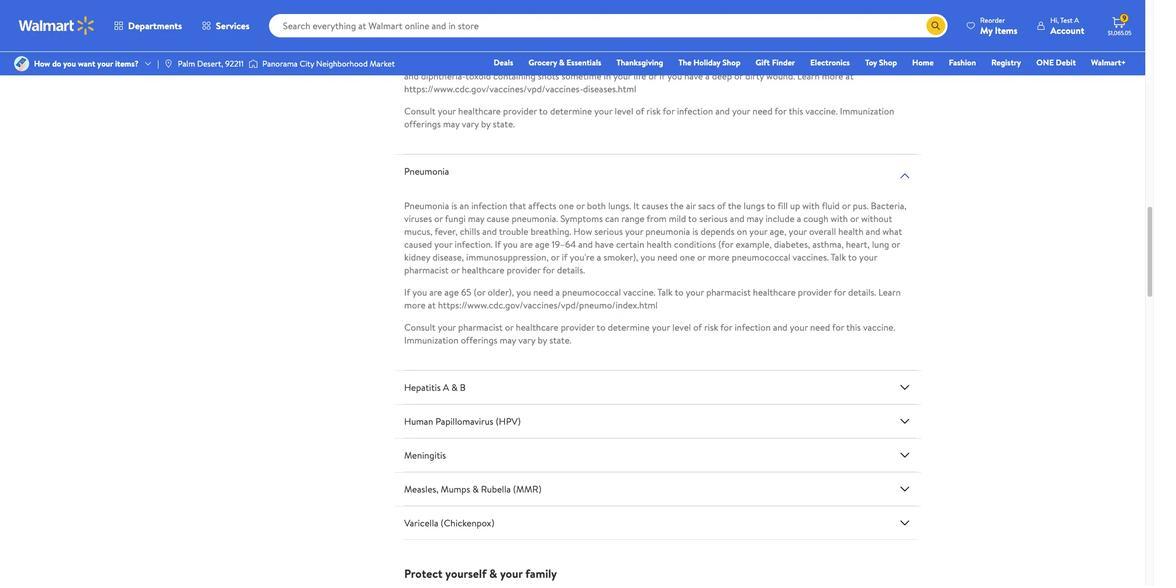 Task type: describe. For each thing, give the bounding box(es) containing it.
determine inside 'consult your healthcare provider to determine your level of risk for infection and your need for this vaccine. immunization offerings may vary by state.'
[[550, 105, 592, 118]]

this inside 'consult your healthcare provider to determine your level of risk for infection and your need for this vaccine. immunization offerings may vary by state.'
[[789, 105, 803, 118]]

are inside pneumonia is an infection that affects one or both lungs. it causes the air sacs of the lungs to fill up with fluid or pus. bacteria, viruses or fungi may cause pneumonia. symptoms can range from mild to serious and may include a cough with or without mucus, fever, chills and trouble breathing. how serious your pneumonia is depends on your age, your overall health and what caused your infection. if you are age 19–64 and have certain health conditions (for example, diabetes, asthma, heart, lung or kidney disease, immunosuppression, or if you're a smoker), you need one or more pneumococcal vaccines. talk to your pharmacist or healthcare provider for details.
[[520, 238, 533, 251]]

symptoms
[[560, 212, 603, 225]]

body.
[[517, 18, 539, 31]]

hepatitis
[[404, 381, 441, 394]]

to right lead
[[584, 18, 593, 31]]

pregnancy.
[[762, 44, 806, 57]]

include
[[765, 212, 795, 225]]

if inside pneumonia is an infection that affects one or both lungs. it causes the air sacs of the lungs to fill up with fluid or pus. bacteria, viruses or fungi may cause pneumonia. symptoms can range from mild to serious and may include a cough with or without mucus, fever, chills and trouble breathing. how serious your pneumonia is depends on your age, your overall health and what caused your infection. if you are age 19–64 and have certain health conditions (for example, diabetes, asthma, heart, lung or kidney disease, immunosuppression, or if you're a smoker), you need one or more pneumococcal vaccines. talk to your pharmacist or healthcare provider for details.
[[562, 251, 567, 264]]

cough)
[[585, 5, 613, 18]]

age,
[[770, 225, 786, 238]]

city
[[300, 58, 314, 70]]

the holiday shop link
[[673, 56, 746, 69]]

pneumonia for pneumonia
[[404, 165, 449, 178]]

the up td
[[887, 5, 901, 18]]

0 horizontal spatial cough
[[404, 31, 429, 44]]

are inside if you are age 65 (or older), you need a pneumococcal vaccine. talk to your pharmacist healthcare provider for details. learn more at https://www.cdc.gov/vaccines/vpd/pneumo/index.html
[[429, 286, 442, 299]]

need inside pneumonia is an infection that affects one or both lungs. it causes the air sacs of the lungs to fill up with fluid or pus. bacteria, viruses or fungi may cause pneumonia. symptoms can range from mild to serious and may include a cough with or without mucus, fever, chills and trouble breathing. how serious your pneumonia is depends on your age, your overall health and what caused your infection. if you are age 19–64 and have certain health conditions (for example, diabetes, asthma, heart, lung or kidney disease, immunosuppression, or if you're a smoker), you need one or more pneumococcal vaccines. talk to your pharmacist or healthcare provider for details.
[[657, 251, 677, 264]]

pneumonia
[[646, 225, 690, 238]]

2 horizontal spatial if
[[744, 57, 750, 70]]

pharmacist inside tetanus, diphtheria, and pertussis (whooping cough) are serious bacterial infections. tetanus causes painful tightening of the muscles, usually all over the body. it can lead to ""locking"" of the jaw. diphtheria usually affects the nose and throat. whooping cough causes uncontrollable coughing. if you have not received a dose of tdap during your lifetime, you need to get a tdap shot now (the adult whooping cough vaccine). all women need to get a dose during each pregnancy. after that, you need a td or tdap booster dose every 10 years. consult your pharmacist or healthcare provider if you haven't had at least three tetanus and diphtheria-toxoid containing shots sometime in your life or if you have a deep or dirty wound. learn more at https://www.cdc.gov/vaccines/vpd/vaccines-diseases.html
[[605, 57, 650, 70]]

vaccine. inside if you are age 65 (or older), you need a pneumococcal vaccine. talk to your pharmacist healthcare provider for details. learn more at https://www.cdc.gov/vaccines/vpd/pneumo/index.html
[[623, 286, 655, 299]]

have inside pneumonia is an infection that affects one or both lungs. it causes the air sacs of the lungs to fill up with fluid or pus. bacteria, viruses or fungi may cause pneumonia. symptoms can range from mild to serious and may include a cough with or without mucus, fever, chills and trouble breathing. how serious your pneumonia is depends on your age, your overall health and what caused your infection. if you are age 19–64 and have certain health conditions (for example, diabetes, asthma, heart, lung or kidney disease, immunosuppression, or if you're a smoker), you need one or more pneumococcal vaccines. talk to your pharmacist or healthcare provider for details.
[[595, 238, 614, 251]]

vaccine. inside 'consult your healthcare provider to determine your level of risk for infection and your need for this vaccine. immunization offerings may vary by state.'
[[805, 105, 838, 118]]

provider inside pneumonia is an infection that affects one or both lungs. it causes the air sacs of the lungs to fill up with fluid or pus. bacteria, viruses or fungi may cause pneumonia. symptoms can range from mild to serious and may include a cough with or without mucus, fever, chills and trouble breathing. how serious your pneumonia is depends on your age, your overall health and what caused your infection. if you are age 19–64 and have certain health conditions (for example, diabetes, asthma, heart, lung or kidney disease, immunosuppression, or if you're a smoker), you need one or more pneumococcal vaccines. talk to your pharmacist or healthcare provider for details.
[[507, 264, 541, 277]]

& up shots
[[559, 57, 565, 68]]

of inside pneumonia is an infection that affects one or both lungs. it causes the air sacs of the lungs to fill up with fluid or pus. bacteria, viruses or fungi may cause pneumonia. symptoms can range from mild to serious and may include a cough with or without mucus, fever, chills and trouble breathing. how serious your pneumonia is depends on your age, your overall health and what caused your infection. if you are age 19–64 and have certain health conditions (for example, diabetes, asthma, heart, lung or kidney disease, immunosuppression, or if you're a smoker), you need one or more pneumococcal vaccines. talk to your pharmacist or healthcare provider for details.
[[717, 200, 726, 212]]

(hpv)
[[496, 415, 521, 428]]

human
[[404, 415, 433, 428]]

pharmacist inside consult your pharmacist or healthcare provider to determine your level of risk for infection and your need for this vaccine. immunization offerings may vary by state.
[[458, 321, 503, 334]]

to down tightening
[[844, 31, 853, 44]]

kidney
[[404, 251, 430, 264]]

fungi
[[445, 212, 466, 225]]

hi, test a account
[[1050, 15, 1084, 37]]

range
[[621, 212, 645, 225]]

depends
[[701, 225, 735, 238]]

1 horizontal spatial tdap
[[700, 31, 718, 44]]

0 horizontal spatial tdap
[[415, 57, 434, 70]]

all
[[470, 18, 479, 31]]

to inside if you are age 65 (or older), you need a pneumococcal vaccine. talk to your pharmacist healthcare provider for details. learn more at https://www.cdc.gov/vaccines/vpd/pneumo/index.html
[[675, 286, 684, 299]]

vary inside consult your pharmacist or healthcare provider to determine your level of risk for infection and your need for this vaccine. immunization offerings may vary by state.
[[518, 334, 535, 347]]

departments button
[[104, 12, 192, 40]]

shot
[[404, 44, 422, 57]]

mucus,
[[404, 225, 433, 238]]

state. inside 'consult your healthcare provider to determine your level of risk for infection and your need for this vaccine. immunization offerings may vary by state.'
[[493, 118, 515, 131]]

a right the you're on the top of page
[[597, 251, 601, 264]]

0 horizontal spatial is
[[451, 200, 457, 212]]

causes for pneumonia.
[[642, 200, 668, 212]]

the left nose at right top
[[787, 18, 801, 31]]

air
[[686, 200, 696, 212]]

the left air
[[670, 200, 684, 212]]

fluid
[[822, 200, 840, 212]]

fever,
[[435, 225, 458, 238]]

provider inside 'consult your healthcare provider to determine your level of risk for infection and your need for this vaccine. immunization offerings may vary by state.'
[[503, 105, 537, 118]]

both
[[587, 200, 606, 212]]

registry link
[[986, 56, 1026, 69]]

grocery
[[528, 57, 557, 68]]

electronics link
[[805, 56, 855, 69]]

for inside pneumonia is an infection that affects one or both lungs. it causes the air sacs of the lungs to fill up with fluid or pus. bacteria, viruses or fungi may cause pneumonia. symptoms can range from mild to serious and may include a cough with or without mucus, fever, chills and trouble breathing. how serious your pneumonia is depends on your age, your overall health and what caused your infection. if you are age 19–64 and have certain health conditions (for example, diabetes, asthma, heart, lung or kidney disease, immunosuppression, or if you're a smoker), you need one or more pneumococcal vaccines. talk to your pharmacist or healthcare provider for details.
[[543, 264, 555, 277]]

of inside 'consult your healthcare provider to determine your level of risk for infection and your need for this vaccine. immunization offerings may vary by state.'
[[636, 105, 644, 118]]

how do you want your items?
[[34, 58, 139, 70]]

to right mild
[[688, 212, 697, 225]]

healthcare inside 'consult your healthcare provider to determine your level of risk for infection and your need for this vaccine. immunization offerings may vary by state.'
[[458, 105, 501, 118]]

toy
[[865, 57, 877, 68]]

walmart image
[[19, 16, 95, 35]]

offerings inside consult your pharmacist or healthcare provider to determine your level of risk for infection and your need for this vaccine. immunization offerings may vary by state.
[[461, 334, 497, 347]]

tetanus, diphtheria, and pertussis (whooping cough) are serious bacterial infections. tetanus causes painful tightening of the muscles, usually all over the body. it can lead to ""locking"" of the jaw. diphtheria usually affects the nose and throat. whooping cough causes uncontrollable coughing. if you have not received a dose of tdap during your lifetime, you need to get a tdap shot now (the adult whooping cough vaccine). all women need to get a dose during each pregnancy. after that, you need a td or tdap booster dose every 10 years. consult your pharmacist or healthcare provider if you haven't had at least three tetanus and diphtheria-toxoid containing shots sometime in your life or if you have a deep or dirty wound. learn more at https://www.cdc.gov/vaccines/vpd/vaccines-diseases.html
[[404, 5, 912, 95]]

provider inside consult your pharmacist or healthcare provider to determine your level of risk for infection and your need for this vaccine. immunization offerings may vary by state.
[[561, 321, 595, 334]]

infection inside consult your pharmacist or healthcare provider to determine your level of risk for infection and your need for this vaccine. immunization offerings may vary by state.
[[735, 321, 771, 334]]

state. inside consult your pharmacist or healthcare provider to determine your level of risk for infection and your need for this vaccine. immunization offerings may vary by state.
[[549, 334, 571, 347]]

neighborhood
[[316, 58, 368, 70]]

it inside pneumonia is an infection that affects one or both lungs. it causes the air sacs of the lungs to fill up with fluid or pus. bacteria, viruses or fungi may cause pneumonia. symptoms can range from mild to serious and may include a cough with or without mucus, fever, chills and trouble breathing. how serious your pneumonia is depends on your age, your overall health and what caused your infection. if you are age 19–64 and have certain health conditions (for example, diabetes, asthma, heart, lung or kidney disease, immunosuppression, or if you're a smoker), you need one or more pneumococcal vaccines. talk to your pharmacist or healthcare provider for details.
[[633, 200, 639, 212]]

a left the holiday
[[684, 44, 689, 57]]

 image for panorama
[[248, 58, 258, 70]]

are inside tetanus, diphtheria, and pertussis (whooping cough) are serious bacterial infections. tetanus causes painful tightening of the muscles, usually all over the body. it can lead to ""locking"" of the jaw. diphtheria usually affects the nose and throat. whooping cough causes uncontrollable coughing. if you have not received a dose of tdap during your lifetime, you need to get a tdap shot now (the adult whooping cough vaccine). all women need to get a dose during each pregnancy. after that, you need a td or tdap booster dose every 10 years. consult your pharmacist or healthcare provider if you haven't had at least three tetanus and diphtheria-toxoid containing shots sometime in your life or if you have a deep or dirty wound. learn more at https://www.cdc.gov/vaccines/vpd/vaccines-diseases.html
[[615, 5, 628, 18]]

do
[[52, 58, 61, 70]]

1 horizontal spatial if
[[659, 70, 665, 83]]

1 horizontal spatial with
[[831, 212, 848, 225]]

0 vertical spatial one
[[559, 200, 574, 212]]

""locking""
[[595, 18, 637, 31]]

vary inside 'consult your healthcare provider to determine your level of risk for infection and your need for this vaccine. immunization offerings may vary by state.'
[[462, 118, 479, 131]]

fashion
[[949, 57, 976, 68]]

received
[[624, 31, 659, 44]]

0 horizontal spatial with
[[802, 200, 820, 212]]

toy shop link
[[860, 56, 902, 69]]

cough inside pneumonia is an infection that affects one or both lungs. it causes the air sacs of the lungs to fill up with fluid or pus. bacteria, viruses or fungi may cause pneumonia. symptoms can range from mild to serious and may include a cough with or without mucus, fever, chills and trouble breathing. how serious your pneumonia is depends on your age, your overall health and what caused your infection. if you are age 19–64 and have certain health conditions (for example, diabetes, asthma, heart, lung or kidney disease, immunosuppression, or if you're a smoker), you need one or more pneumococcal vaccines. talk to your pharmacist or healthcare provider for details.
[[803, 212, 828, 225]]

1 vertical spatial causes
[[431, 31, 458, 44]]

1 vertical spatial have
[[684, 70, 703, 83]]

may right the fungi
[[468, 212, 484, 225]]

tetanus,
[[404, 5, 437, 18]]

& for your
[[489, 566, 497, 582]]

determine inside consult your pharmacist or healthcare provider to determine your level of risk for infection and your need for this vaccine. immunization offerings may vary by state.
[[608, 321, 650, 334]]

td
[[898, 44, 908, 57]]

offerings inside 'consult your healthcare provider to determine your level of risk for infection and your need for this vaccine. immunization offerings may vary by state.'
[[404, 118, 441, 131]]

a inside 'hi, test a account'
[[1074, 15, 1079, 25]]

meningitis image
[[898, 449, 912, 463]]

by inside 'consult your healthcare provider to determine your level of risk for infection and your need for this vaccine. immunization offerings may vary by state.'
[[481, 118, 491, 131]]

sacs
[[698, 200, 715, 212]]

details. inside if you are age 65 (or older), you need a pneumococcal vaccine. talk to your pharmacist healthcare provider for details. learn more at https://www.cdc.gov/vaccines/vpd/pneumo/index.html
[[848, 286, 876, 299]]

protect yourself & your family
[[404, 566, 557, 582]]

0 horizontal spatial a
[[443, 381, 449, 394]]

details. inside pneumonia is an infection that affects one or both lungs. it causes the air sacs of the lungs to fill up with fluid or pus. bacteria, viruses or fungi may cause pneumonia. symptoms can range from mild to serious and may include a cough with or without mucus, fever, chills and trouble breathing. how serious your pneumonia is depends on your age, your overall health and what caused your infection. if you are age 19–64 and have certain health conditions (for example, diabetes, asthma, heart, lung or kidney disease, immunosuppression, or if you're a smoker), you need one or more pneumococcal vaccines. talk to your pharmacist or healthcare provider for details.
[[557, 264, 585, 277]]

and inside consult your pharmacist or healthcare provider to determine your level of risk for infection and your need for this vaccine. immunization offerings may vary by state.
[[773, 321, 788, 334]]

test
[[1060, 15, 1073, 25]]

if inside if you are age 65 (or older), you need a pneumococcal vaccine. talk to your pharmacist healthcare provider for details. learn more at https://www.cdc.gov/vaccines/vpd/pneumo/index.html
[[404, 286, 410, 299]]

(whooping
[[540, 5, 582, 18]]

can inside pneumonia is an infection that affects one or both lungs. it causes the air sacs of the lungs to fill up with fluid or pus. bacteria, viruses or fungi may cause pneumonia. symptoms can range from mild to serious and may include a cough with or without mucus, fever, chills and trouble breathing. how serious your pneumonia is depends on your age, your overall health and what caused your infection. if you are age 19–64 and have certain health conditions (for example, diabetes, asthma, heart, lung or kidney disease, immunosuppression, or if you're a smoker), you need one or more pneumococcal vaccines. talk to your pharmacist or healthcare provider for details.
[[605, 212, 619, 225]]

immunosuppression,
[[466, 251, 549, 264]]

gift finder link
[[750, 56, 800, 69]]

search icon image
[[931, 21, 940, 30]]

debit
[[1056, 57, 1076, 68]]

can inside tetanus, diphtheria, and pertussis (whooping cough) are serious bacterial infections. tetanus causes painful tightening of the muscles, usually all over the body. it can lead to ""locking"" of the jaw. diphtheria usually affects the nose and throat. whooping cough causes uncontrollable coughing. if you have not received a dose of tdap during your lifetime, you need to get a tdap shot now (the adult whooping cough vaccine). all women need to get a dose during each pregnancy. after that, you need a td or tdap booster dose every 10 years. consult your pharmacist or healthcare provider if you haven't had at least three tetanus and diphtheria-toxoid containing shots sometime in your life or if you have a deep or dirty wound. learn more at https://www.cdc.gov/vaccines/vpd/vaccines-diseases.html
[[549, 18, 563, 31]]

vaccines.
[[793, 251, 829, 264]]

life
[[634, 70, 646, 83]]

a right include
[[797, 212, 801, 225]]

older),
[[488, 286, 514, 299]]

a down the holiday
[[705, 70, 710, 83]]

infections.
[[698, 5, 740, 18]]

age inside if you are age 65 (or older), you need a pneumococcal vaccine. talk to your pharmacist healthcare provider for details. learn more at https://www.cdc.gov/vaccines/vpd/pneumo/index.html
[[444, 286, 459, 299]]

1 vertical spatial is
[[692, 225, 698, 238]]

the left lungs
[[728, 200, 741, 212]]

immunization inside 'consult your healthcare provider to determine your level of risk for infection and your need for this vaccine. immunization offerings may vary by state.'
[[840, 105, 894, 118]]

throat.
[[841, 18, 868, 31]]

deep
[[712, 70, 732, 83]]

consult your pharmacist or healthcare provider to determine your level of risk for infection and your need for this vaccine. immunization offerings may vary by state.
[[404, 321, 895, 347]]

up
[[790, 200, 800, 212]]

0 horizontal spatial get
[[669, 44, 682, 57]]

 image for palm
[[164, 59, 173, 68]]

each
[[741, 44, 760, 57]]

it inside tetanus, diphtheria, and pertussis (whooping cough) are serious bacterial infections. tetanus causes painful tightening of the muscles, usually all over the body. it can lead to ""locking"" of the jaw. diphtheria usually affects the nose and throat. whooping cough causes uncontrollable coughing. if you have not received a dose of tdap during your lifetime, you need to get a tdap shot now (the adult whooping cough vaccine). all women need to get a dose during each pregnancy. after that, you need a td or tdap booster dose every 10 years. consult your pharmacist or healthcare provider if you haven't had at least three tetanus and diphtheria-toxoid containing shots sometime in your life or if you have a deep or dirty wound. learn more at https://www.cdc.gov/vaccines/vpd/vaccines-diseases.html
[[541, 18, 547, 31]]

yourself
[[445, 566, 487, 582]]

smoker),
[[603, 251, 638, 264]]

by inside consult your pharmacist or healthcare provider to determine your level of risk for infection and your need for this vaccine. immunization offerings may vary by state.
[[538, 334, 547, 347]]

level inside 'consult your healthcare provider to determine your level of risk for infection and your need for this vaccine. immunization offerings may vary by state.'
[[615, 105, 633, 118]]

1 horizontal spatial cough
[[526, 44, 551, 57]]

may inside 'consult your healthcare provider to determine your level of risk for infection and your need for this vaccine. immunization offerings may vary by state.'
[[443, 118, 460, 131]]

more inside pneumonia is an infection that affects one or both lungs. it causes the air sacs of the lungs to fill up with fluid or pus. bacteria, viruses or fungi may cause pneumonia. symptoms can range from mild to serious and may include a cough with or without mucus, fever, chills and trouble breathing. how serious your pneumonia is depends on your age, your overall health and what caused your infection. if you are age 19–64 and have certain health conditions (for example, diabetes, asthma, heart, lung or kidney disease, immunosuppression, or if you're a smoker), you need one or more pneumococcal vaccines. talk to your pharmacist or healthcare provider for details.
[[708, 251, 729, 264]]

walmart+
[[1091, 57, 1126, 68]]

palm
[[178, 58, 195, 70]]

 image for how
[[14, 56, 29, 71]]

healthcare inside tetanus, diphtheria, and pertussis (whooping cough) are serious bacterial infections. tetanus causes painful tightening of the muscles, usually all over the body. it can lead to ""locking"" of the jaw. diphtheria usually affects the nose and throat. whooping cough causes uncontrollable coughing. if you have not received a dose of tdap during your lifetime, you need to get a tdap shot now (the adult whooping cough vaccine). all women need to get a dose during each pregnancy. after that, you need a td or tdap booster dose every 10 years. consult your pharmacist or healthcare provider if you haven't had at least three tetanus and diphtheria-toxoid containing shots sometime in your life or if you have a deep or dirty wound. learn more at https://www.cdc.gov/vaccines/vpd/vaccines-diseases.html
[[663, 57, 706, 70]]

2 horizontal spatial serious
[[699, 212, 728, 225]]

if you are age 65 (or older), you need a pneumococcal vaccine. talk to your pharmacist healthcare provider for details. learn more at https://www.cdc.gov/vaccines/vpd/pneumo/index.html
[[404, 286, 901, 312]]

conditions
[[674, 238, 716, 251]]

0 horizontal spatial dose
[[469, 57, 488, 70]]

a inside if you are age 65 (or older), you need a pneumococcal vaccine. talk to your pharmacist healthcare provider for details. learn more at https://www.cdc.gov/vaccines/vpd/pneumo/index.html
[[556, 286, 560, 299]]

my
[[980, 24, 993, 37]]

one
[[1036, 57, 1054, 68]]

2 horizontal spatial tdap
[[877, 31, 896, 44]]

affects inside pneumonia is an infection that affects one or both lungs. it causes the air sacs of the lungs to fill up with fluid or pus. bacteria, viruses or fungi may cause pneumonia. symptoms can range from mild to serious and may include a cough with or without mucus, fever, chills and trouble breathing. how serious your pneumonia is depends on your age, your overall health and what caused your infection. if you are age 19–64 and have certain health conditions (for example, diabetes, asthma, heart, lung or kidney disease, immunosuppression, or if you're a smoker), you need one or more pneumococcal vaccines. talk to your pharmacist or healthcare provider for details.
[[528, 200, 556, 212]]

three
[[849, 57, 871, 70]]

Walmart Site-Wide search field
[[269, 14, 947, 37]]

rubella
[[481, 483, 511, 496]]

departments
[[128, 19, 182, 32]]

healthcare inside if you are age 65 (or older), you need a pneumococcal vaccine. talk to your pharmacist healthcare provider for details. learn more at https://www.cdc.gov/vaccines/vpd/pneumo/index.html
[[753, 286, 796, 299]]

from
[[647, 212, 667, 225]]

risk inside 'consult your healthcare provider to determine your level of risk for infection and your need for this vaccine. immunization offerings may vary by state.'
[[647, 105, 661, 118]]

human papillomavirus (hpv)
[[404, 415, 521, 428]]

hepatitis a & b image
[[898, 381, 912, 395]]

lead
[[566, 18, 582, 31]]

healthcare inside consult your pharmacist or healthcare provider to determine your level of risk for infection and your need for this vaccine. immunization offerings may vary by state.
[[516, 321, 558, 334]]

consult your healthcare provider to determine your level of risk for infection and your need for this vaccine. immunization offerings may vary by state.
[[404, 105, 894, 131]]

this inside consult your pharmacist or healthcare provider to determine your level of risk for infection and your need for this vaccine. immunization offerings may vary by state.
[[846, 321, 861, 334]]

certain
[[616, 238, 644, 251]]

consult inside tetanus, diphtheria, and pertussis (whooping cough) are serious bacterial infections. tetanus causes painful tightening of the muscles, usually all over the body. it can lead to ""locking"" of the jaw. diphtheria usually affects the nose and throat. whooping cough causes uncontrollable coughing. if you have not received a dose of tdap during your lifetime, you need to get a tdap shot now (the adult whooping cough vaccine). all women need to get a dose during each pregnancy. after that, you need a td or tdap booster dose every 10 years. consult your pharmacist or healthcare provider if you haven't had at least three tetanus and diphtheria-toxoid containing shots sometime in your life or if you have a deep or dirty wound. learn more at https://www.cdc.gov/vaccines/vpd/vaccines-diseases.html
[[551, 57, 583, 70]]

0 vertical spatial have
[[587, 31, 606, 44]]

1 usually from the left
[[441, 18, 468, 31]]

https://www.cdc.gov/vaccines/vpd/vaccines-
[[404, 83, 583, 95]]

2 horizontal spatial at
[[846, 70, 854, 83]]

one debit link
[[1031, 56, 1081, 69]]

to inside 'consult your healthcare provider to determine your level of risk for infection and your need for this vaccine. immunization offerings may vary by state.'
[[539, 105, 548, 118]]

fill
[[778, 200, 788, 212]]

0 horizontal spatial serious
[[594, 225, 623, 238]]

you're
[[570, 251, 595, 264]]

services
[[216, 19, 250, 32]]

level inside consult your pharmacist or healthcare provider to determine your level of risk for infection and your need for this vaccine. immunization offerings may vary by state.
[[672, 321, 691, 334]]

Search search field
[[269, 14, 947, 37]]

vaccine).
[[553, 44, 589, 57]]

of right 'jaw.'
[[689, 31, 698, 44]]

to left the on the top right
[[658, 44, 666, 57]]

diphtheria
[[683, 18, 726, 31]]

if inside tetanus, diphtheria, and pertussis (whooping cough) are serious bacterial infections. tetanus causes painful tightening of the muscles, usually all over the body. it can lead to ""locking"" of the jaw. diphtheria usually affects the nose and throat. whooping cough causes uncontrollable coughing. if you have not received a dose of tdap during your lifetime, you need to get a tdap shot now (the adult whooping cough vaccine). all women need to get a dose during each pregnancy. after that, you need a td or tdap booster dose every 10 years. consult your pharmacist or healthcare provider if you haven't had at least three tetanus and diphtheria-toxoid containing shots sometime in your life or if you have a deep or dirty wound. learn more at https://www.cdc.gov/vaccines/vpd/vaccines-diseases.html
[[562, 31, 568, 44]]

to right asthma,
[[848, 251, 857, 264]]



Task type: vqa. For each thing, say whether or not it's contained in the screenshot.
Walmart 'image'
yes



Task type: locate. For each thing, give the bounding box(es) containing it.
shop up deep
[[722, 57, 740, 68]]

consult for pharmacist
[[404, 321, 436, 334]]

1 vertical spatial immunization
[[404, 334, 459, 347]]

dose left every at left
[[469, 57, 488, 70]]

if left gift at right
[[744, 57, 750, 70]]

1 vertical spatial infection
[[471, 200, 507, 212]]

if
[[562, 31, 568, 44], [495, 238, 501, 251], [404, 286, 410, 299]]

1 horizontal spatial it
[[633, 200, 639, 212]]

need inside consult your pharmacist or healthcare provider to determine your level of risk for infection and your need for this vaccine. immunization offerings may vary by state.
[[810, 321, 830, 334]]

dirty
[[745, 70, 764, 83]]

the holiday shop
[[678, 57, 740, 68]]

age
[[535, 238, 550, 251], [444, 286, 459, 299]]

pertussis
[[502, 5, 537, 18]]

0 horizontal spatial at
[[428, 299, 436, 312]]

0 horizontal spatial this
[[789, 105, 803, 118]]

items
[[995, 24, 1018, 37]]

offerings down '(or'
[[461, 334, 497, 347]]

pneumonia image
[[898, 169, 912, 183]]

0 vertical spatial state.
[[493, 118, 515, 131]]

how up the you're on the top of page
[[574, 225, 592, 238]]

meningitis
[[404, 449, 446, 462]]

learn down lung
[[878, 286, 901, 299]]

1 horizontal spatial infection
[[677, 105, 713, 118]]

pharmacist inside if you are age 65 (or older), you need a pneumococcal vaccine. talk to your pharmacist healthcare provider for details. learn more at https://www.cdc.gov/vaccines/vpd/pneumo/index.html
[[706, 286, 751, 299]]

chills
[[460, 225, 480, 238]]

of down "life"
[[636, 105, 644, 118]]

tdap left td
[[877, 31, 896, 44]]

level down diseases.html
[[615, 105, 633, 118]]

(for
[[718, 238, 733, 251]]

pneumonia up mucus,
[[404, 200, 449, 212]]

a right throat.
[[871, 31, 875, 44]]

serious down lungs.
[[594, 225, 623, 238]]

every
[[491, 57, 513, 70]]

consult inside consult your pharmacist or healthcare provider to determine your level of risk for infection and your need for this vaccine. immunization offerings may vary by state.
[[404, 321, 436, 334]]

pneumococcal inside if you are age 65 (or older), you need a pneumococcal vaccine. talk to your pharmacist healthcare provider for details. learn more at https://www.cdc.gov/vaccines/vpd/pneumo/index.html
[[562, 286, 621, 299]]

tdap left booster
[[415, 57, 434, 70]]

1 vertical spatial level
[[672, 321, 691, 334]]

measles, mumps & rubella (mmr)
[[404, 483, 542, 496]]

if right "life"
[[659, 70, 665, 83]]

lungs.
[[608, 200, 631, 212]]

the left 'jaw.'
[[650, 18, 663, 31]]

an
[[460, 200, 469, 212]]

2 horizontal spatial cough
[[803, 212, 828, 225]]

0 horizontal spatial usually
[[441, 18, 468, 31]]

1 horizontal spatial causes
[[642, 200, 668, 212]]

1 horizontal spatial  image
[[164, 59, 173, 68]]

0 vertical spatial vary
[[462, 118, 479, 131]]

varicella (chickenpox) image
[[898, 517, 912, 531]]

and inside 'consult your healthcare provider to determine your level of risk for infection and your need for this vaccine. immunization offerings may vary by state.'
[[715, 105, 730, 118]]

varicella (chickenpox)
[[404, 517, 494, 530]]

1 horizontal spatial at
[[818, 57, 826, 70]]

age inside pneumonia is an infection that affects one or both lungs. it causes the air sacs of the lungs to fill up with fluid or pus. bacteria, viruses or fungi may cause pneumonia. symptoms can range from mild to serious and may include a cough with or without mucus, fever, chills and trouble breathing. how serious your pneumonia is depends on your age, your overall health and what caused your infection. if you are age 19–64 and have certain health conditions (for example, diabetes, asthma, heart, lung or kidney disease, immunosuppression, or if you're a smoker), you need one or more pneumococcal vaccines. talk to your pharmacist or healthcare provider for details.
[[535, 238, 550, 251]]

immunization up hepatitis a & b
[[404, 334, 459, 347]]

1 vertical spatial pneumonia
[[404, 200, 449, 212]]

more inside if you are age 65 (or older), you need a pneumococcal vaccine. talk to your pharmacist healthcare provider for details. learn more at https://www.cdc.gov/vaccines/vpd/pneumo/index.html
[[404, 299, 426, 312]]

haven't
[[769, 57, 798, 70]]

0 horizontal spatial shop
[[722, 57, 740, 68]]

is right mild
[[692, 225, 698, 238]]

how inside pneumonia is an infection that affects one or both lungs. it causes the air sacs of the lungs to fill up with fluid or pus. bacteria, viruses or fungi may cause pneumonia. symptoms can range from mild to serious and may include a cough with or without mucus, fever, chills and trouble breathing. how serious your pneumonia is depends on your age, your overall health and what caused your infection. if you are age 19–64 and have certain health conditions (for example, diabetes, asthma, heart, lung or kidney disease, immunosuppression, or if you're a smoker), you need one or more pneumococcal vaccines. talk to your pharmacist or healthcare provider for details.
[[574, 225, 592, 238]]

(or
[[474, 286, 485, 299]]

this
[[789, 105, 803, 118], [846, 321, 861, 334]]

pneumonia up viruses
[[404, 165, 449, 178]]

provider inside tetanus, diphtheria, and pertussis (whooping cough) are serious bacterial infections. tetanus causes painful tightening of the muscles, usually all over the body. it can lead to ""locking"" of the jaw. diphtheria usually affects the nose and throat. whooping cough causes uncontrollable coughing. if you have not received a dose of tdap during your lifetime, you need to get a tdap shot now (the adult whooping cough vaccine). all women need to get a dose during each pregnancy. after that, you need a td or tdap booster dose every 10 years. consult your pharmacist or healthcare provider if you haven't had at least three tetanus and diphtheria-toxoid containing shots sometime in your life or if you have a deep or dirty wound. learn more at https://www.cdc.gov/vaccines/vpd/vaccines-diseases.html
[[708, 57, 742, 70]]

1 horizontal spatial immunization
[[840, 105, 894, 118]]

immunization
[[840, 105, 894, 118], [404, 334, 459, 347]]

2 vertical spatial causes
[[642, 200, 668, 212]]

1 horizontal spatial risk
[[704, 321, 718, 334]]

causes up "lifetime,"
[[775, 5, 801, 18]]

diphtheria,
[[439, 5, 483, 18]]

2 horizontal spatial vaccine.
[[863, 321, 895, 334]]

need inside 'consult your healthcare provider to determine your level of risk for infection and your need for this vaccine. immunization offerings may vary by state.'
[[753, 105, 773, 118]]

0 horizontal spatial immunization
[[404, 334, 459, 347]]

to down https://www.cdc.gov/vaccines/vpd/pneumo/index.html
[[597, 321, 605, 334]]

more inside tetanus, diphtheria, and pertussis (whooping cough) are serious bacterial infections. tetanus causes painful tightening of the muscles, usually all over the body. it can lead to ""locking"" of the jaw. diphtheria usually affects the nose and throat. whooping cough causes uncontrollable coughing. if you have not received a dose of tdap during your lifetime, you need to get a tdap shot now (the adult whooping cough vaccine). all women need to get a dose during each pregnancy. after that, you need a td or tdap booster dose every 10 years. consult your pharmacist or healthcare provider if you haven't had at least three tetanus and diphtheria-toxoid containing shots sometime in your life or if you have a deep or dirty wound. learn more at https://www.cdc.gov/vaccines/vpd/vaccines-diseases.html
[[822, 70, 843, 83]]

painful
[[803, 5, 831, 18]]

lung
[[872, 238, 889, 251]]

a left b
[[443, 381, 449, 394]]

of right tightening
[[877, 5, 885, 18]]

0 vertical spatial causes
[[775, 5, 801, 18]]

reorder my items
[[980, 15, 1018, 37]]

1 horizontal spatial usually
[[728, 18, 755, 31]]

dose
[[668, 31, 687, 44], [691, 44, 710, 57], [469, 57, 488, 70]]

1 shop from the left
[[722, 57, 740, 68]]

booster
[[436, 57, 467, 70]]

need
[[822, 31, 842, 44], [636, 44, 656, 57], [870, 44, 890, 57], [753, 105, 773, 118], [657, 251, 677, 264], [533, 286, 553, 299], [810, 321, 830, 334]]

panorama city neighborhood market
[[262, 58, 395, 70]]

offerings down diphtheria-
[[404, 118, 441, 131]]

may left include
[[747, 212, 763, 225]]

0 horizontal spatial causes
[[431, 31, 458, 44]]

0 horizontal spatial health
[[647, 238, 672, 251]]

9
[[1122, 13, 1126, 23]]

2 shop from the left
[[879, 57, 897, 68]]

shots
[[538, 70, 559, 83]]

more down depends
[[708, 251, 729, 264]]

10
[[515, 57, 524, 70]]

healthcare
[[663, 57, 706, 70], [458, 105, 501, 118], [462, 264, 505, 277], [753, 286, 796, 299], [516, 321, 558, 334]]

pneumonia for pneumonia is an infection that affects one or both lungs. it causes the air sacs of the lungs to fill up with fluid or pus. bacteria, viruses or fungi may cause pneumonia. symptoms can range from mild to serious and may include a cough with or without mucus, fever, chills and trouble breathing. how serious your pneumonia is depends on your age, your overall health and what caused your infection. if you are age 19–64 and have certain health conditions (for example, diabetes, asthma, heart, lung or kidney disease, immunosuppression, or if you're a smoker), you need one or more pneumococcal vaccines. talk to your pharmacist or healthcare provider for details.
[[404, 200, 449, 212]]

2 horizontal spatial infection
[[735, 321, 771, 334]]

disease,
[[433, 251, 464, 264]]

at inside if you are age 65 (or older), you need a pneumococcal vaccine. talk to your pharmacist healthcare provider for details. learn more at https://www.cdc.gov/vaccines/vpd/pneumo/index.html
[[428, 299, 436, 312]]

more down electronics 'link'
[[822, 70, 843, 83]]

92211
[[225, 58, 244, 70]]

affects up pregnancy.
[[757, 18, 785, 31]]

services button
[[192, 12, 259, 40]]

to left 'fill'
[[767, 200, 776, 212]]

have right the you're on the top of page
[[595, 238, 614, 251]]

0 vertical spatial determine
[[550, 105, 592, 118]]

1 vertical spatial affects
[[528, 200, 556, 212]]

toxoid
[[465, 70, 491, 83]]

age left 19–64
[[535, 238, 550, 251]]

0 horizontal spatial learn
[[797, 70, 820, 83]]

can left lead
[[549, 18, 563, 31]]

1 vertical spatial state.
[[549, 334, 571, 347]]

infection inside pneumonia is an infection that affects one or both lungs. it causes the air sacs of the lungs to fill up with fluid or pus. bacteria, viruses or fungi may cause pneumonia. symptoms can range from mild to serious and may include a cough with or without mucus, fever, chills and trouble breathing. how serious your pneumonia is depends on your age, your overall health and what caused your infection. if you are age 19–64 and have certain health conditions (for example, diabetes, asthma, heart, lung or kidney disease, immunosuppression, or if you're a smoker), you need one or more pneumococcal vaccines. talk to your pharmacist or healthcare provider for details.
[[471, 200, 507, 212]]

0 vertical spatial vaccine.
[[805, 105, 838, 118]]

2 vertical spatial consult
[[404, 321, 436, 334]]

and
[[485, 5, 500, 18], [824, 18, 839, 31], [404, 70, 419, 83], [715, 105, 730, 118], [730, 212, 744, 225], [482, 225, 497, 238], [866, 225, 880, 238], [578, 238, 593, 251], [773, 321, 788, 334]]

0 vertical spatial how
[[34, 58, 50, 70]]

may down diphtheria-
[[443, 118, 460, 131]]

& right yourself on the bottom
[[489, 566, 497, 582]]

1 vertical spatial talk
[[657, 286, 673, 299]]

talk inside pneumonia is an infection that affects one or both lungs. it causes the air sacs of the lungs to fill up with fluid or pus. bacteria, viruses or fungi may cause pneumonia. symptoms can range from mild to serious and may include a cough with or without mucus, fever, chills and trouble breathing. how serious your pneumonia is depends on your age, your overall health and what caused your infection. if you are age 19–64 and have certain health conditions (for example, diabetes, asthma, heart, lung or kidney disease, immunosuppression, or if you're a smoker), you need one or more pneumococcal vaccines. talk to your pharmacist or healthcare provider for details.
[[831, 251, 846, 264]]

2 vertical spatial vaccine.
[[863, 321, 895, 334]]

how
[[34, 58, 50, 70], [574, 225, 592, 238]]

sometime
[[561, 70, 602, 83]]

pneumococcal inside pneumonia is an infection that affects one or both lungs. it causes the air sacs of the lungs to fill up with fluid or pus. bacteria, viruses or fungi may cause pneumonia. symptoms can range from mild to serious and may include a cough with or without mucus, fever, chills and trouble breathing. how serious your pneumonia is depends on your age, your overall health and what caused your infection. if you are age 19–64 and have certain health conditions (for example, diabetes, asthma, heart, lung or kidney disease, immunosuppression, or if you're a smoker), you need one or more pneumococcal vaccines. talk to your pharmacist or healthcare provider for details.
[[732, 251, 790, 264]]

state. down https://www.cdc.gov/vaccines/vpd/vaccines-
[[493, 118, 515, 131]]

if right infection.
[[495, 238, 501, 251]]

causes inside pneumonia is an infection that affects one or both lungs. it causes the air sacs of the lungs to fill up with fluid or pus. bacteria, viruses or fungi may cause pneumonia. symptoms can range from mild to serious and may include a cough with or without mucus, fever, chills and trouble breathing. how serious your pneumonia is depends on your age, your overall health and what caused your infection. if you are age 19–64 and have certain health conditions (for example, diabetes, asthma, heart, lung or kidney disease, immunosuppression, or if you're a smoker), you need one or more pneumococcal vaccines. talk to your pharmacist or healthcare provider for details.
[[642, 200, 668, 212]]

0 horizontal spatial talk
[[657, 286, 673, 299]]

of right sacs
[[717, 200, 726, 212]]

market
[[370, 58, 395, 70]]

or inside consult your pharmacist or healthcare provider to determine your level of risk for infection and your need for this vaccine. immunization offerings may vary by state.
[[505, 321, 514, 334]]

2 vertical spatial have
[[595, 238, 614, 251]]

with right up
[[802, 200, 820, 212]]

immunization inside consult your pharmacist or healthcare provider to determine your level of risk for infection and your need for this vaccine. immunization offerings may vary by state.
[[404, 334, 459, 347]]

diabetes,
[[774, 238, 810, 251]]

1 vertical spatial details.
[[848, 286, 876, 299]]

2 horizontal spatial dose
[[691, 44, 710, 57]]

during down infections.
[[721, 31, 747, 44]]

can
[[549, 18, 563, 31], [605, 212, 619, 225]]

during left each
[[712, 44, 738, 57]]

serious right air
[[699, 212, 728, 225]]

vaccine. inside consult your pharmacist or healthcare provider to determine your level of risk for infection and your need for this vaccine. immunization offerings may vary by state.
[[863, 321, 895, 334]]

if left the you're on the top of page
[[562, 251, 567, 264]]

one down pneumonia
[[680, 251, 695, 264]]

1 horizontal spatial is
[[692, 225, 698, 238]]

1 horizontal spatial health
[[838, 225, 863, 238]]

diphtheria-
[[421, 70, 465, 83]]

healthcare inside pneumonia is an infection that affects one or both lungs. it causes the air sacs of the lungs to fill up with fluid or pus. bacteria, viruses or fungi may cause pneumonia. symptoms can range from mild to serious and may include a cough with or without mucus, fever, chills and trouble breathing. how serious your pneumonia is depends on your age, your overall health and what caused your infection. if you are age 19–64 and have certain health conditions (for example, diabetes, asthma, heart, lung or kidney disease, immunosuppression, or if you're a smoker), you need one or more pneumococcal vaccines. talk to your pharmacist or healthcare provider for details.
[[462, 264, 505, 277]]

0 vertical spatial pneumonia
[[404, 165, 449, 178]]

1 vertical spatial risk
[[704, 321, 718, 334]]

one debit
[[1036, 57, 1076, 68]]

determine down "sometime" on the top of page
[[550, 105, 592, 118]]

have down the on the top right
[[684, 70, 703, 83]]

of
[[877, 5, 885, 18], [639, 18, 648, 31], [689, 31, 698, 44], [636, 105, 644, 118], [717, 200, 726, 212], [693, 321, 702, 334]]

1 vertical spatial one
[[680, 251, 695, 264]]

one up "breathing."
[[559, 200, 574, 212]]

health down from
[[647, 238, 672, 251]]

electronics
[[810, 57, 850, 68]]

0 horizontal spatial it
[[541, 18, 547, 31]]

coughing.
[[521, 31, 560, 44]]

& left b
[[451, 381, 458, 394]]

2 usually from the left
[[728, 18, 755, 31]]

pneumococcal down the you're on the top of page
[[562, 286, 621, 299]]

gift
[[756, 57, 770, 68]]

serious inside tetanus, diphtheria, and pertussis (whooping cough) are serious bacterial infections. tetanus causes painful tightening of the muscles, usually all over the body. it can lead to ""locking"" of the jaw. diphtheria usually affects the nose and throat. whooping cough causes uncontrollable coughing. if you have not received a dose of tdap during your lifetime, you need to get a tdap shot now (the adult whooping cough vaccine). all women need to get a dose during each pregnancy. after that, you need a td or tdap booster dose every 10 years. consult your pharmacist or healthcare provider if you haven't had at least three tetanus and diphtheria-toxoid containing shots sometime in your life or if you have a deep or dirty wound. learn more at https://www.cdc.gov/vaccines/vpd/vaccines-diseases.html
[[630, 5, 658, 18]]

mild
[[669, 212, 686, 225]]

a left td
[[892, 44, 896, 57]]

whooping
[[484, 44, 524, 57]]

& right mumps
[[473, 483, 479, 496]]

the
[[678, 57, 691, 68]]

level down if you are age 65 (or older), you need a pneumococcal vaccine. talk to your pharmacist healthcare provider for details. learn more at https://www.cdc.gov/vaccines/vpd/pneumo/index.html
[[672, 321, 691, 334]]

fashion link
[[944, 56, 981, 69]]

1 horizontal spatial learn
[[878, 286, 901, 299]]

if inside pneumonia is an infection that affects one or both lungs. it causes the air sacs of the lungs to fill up with fluid or pus. bacteria, viruses or fungi may cause pneumonia. symptoms can range from mild to serious and may include a cough with or without mucus, fever, chills and trouble breathing. how serious your pneumonia is depends on your age, your overall health and what caused your infection. if you are age 19–64 and have certain health conditions (for example, diabetes, asthma, heart, lung or kidney disease, immunosuppression, or if you're a smoker), you need one or more pneumococcal vaccines. talk to your pharmacist or healthcare provider for details.
[[495, 238, 501, 251]]

measles, mumps & rubella (mmr) image
[[898, 483, 912, 497]]

talk inside if you are age 65 (or older), you need a pneumococcal vaccine. talk to your pharmacist healthcare provider for details. learn more at https://www.cdc.gov/vaccines/vpd/pneumo/index.html
[[657, 286, 673, 299]]

causes up booster
[[431, 31, 458, 44]]

of inside consult your pharmacist or healthcare provider to determine your level of risk for infection and your need for this vaccine. immunization offerings may vary by state.
[[693, 321, 702, 334]]

0 vertical spatial risk
[[647, 105, 661, 118]]

1 vertical spatial a
[[443, 381, 449, 394]]

need inside if you are age 65 (or older), you need a pneumococcal vaccine. talk to your pharmacist healthcare provider for details. learn more at https://www.cdc.gov/vaccines/vpd/pneumo/index.html
[[533, 286, 553, 299]]

talk up consult your pharmacist or healthcare provider to determine your level of risk for infection and your need for this vaccine. immunization offerings may vary by state.
[[657, 286, 673, 299]]

details. down 19–64
[[557, 264, 585, 277]]

1 vertical spatial determine
[[608, 321, 650, 334]]

over
[[481, 18, 499, 31]]

causes for usually
[[775, 5, 801, 18]]

1 horizontal spatial state.
[[549, 334, 571, 347]]

learn inside tetanus, diphtheria, and pertussis (whooping cough) are serious bacterial infections. tetanus causes painful tightening of the muscles, usually all over the body. it can lead to ""locking"" of the jaw. diphtheria usually affects the nose and throat. whooping cough causes uncontrollable coughing. if you have not received a dose of tdap during your lifetime, you need to get a tdap shot now (the adult whooping cough vaccine). all women need to get a dose during each pregnancy. after that, you need a td or tdap booster dose every 10 years. consult your pharmacist or healthcare provider if you haven't had at least three tetanus and diphtheria-toxoid containing shots sometime in your life or if you have a deep or dirty wound. learn more at https://www.cdc.gov/vaccines/vpd/vaccines-diseases.html
[[797, 70, 820, 83]]

0 vertical spatial offerings
[[404, 118, 441, 131]]

0 vertical spatial by
[[481, 118, 491, 131]]

it right lungs.
[[633, 200, 639, 212]]

lifetime,
[[769, 31, 803, 44]]

0 horizontal spatial offerings
[[404, 118, 441, 131]]

0 vertical spatial infection
[[677, 105, 713, 118]]

without
[[861, 212, 892, 225]]

 image right |
[[164, 59, 173, 68]]

0 horizontal spatial more
[[404, 299, 426, 312]]

0 vertical spatial immunization
[[840, 105, 894, 118]]

if right coughing. at the top left of page
[[562, 31, 568, 44]]

pneumonia.
[[512, 212, 558, 225]]

of down if you are age 65 (or older), you need a pneumococcal vaccine. talk to your pharmacist healthcare provider for details. learn more at https://www.cdc.gov/vaccines/vpd/pneumo/index.html
[[693, 321, 702, 334]]

more down kidney
[[404, 299, 426, 312]]

home
[[912, 57, 934, 68]]

& for b
[[451, 381, 458, 394]]

0 horizontal spatial details.
[[557, 264, 585, 277]]

& for rubella
[[473, 483, 479, 496]]

infection inside 'consult your healthcare provider to determine your level of risk for infection and your need for this vaccine. immunization offerings may vary by state.'
[[677, 105, 713, 118]]

pneumonia is an infection that affects one or both lungs. it causes the air sacs of the lungs to fill up with fluid or pus. bacteria, viruses or fungi may cause pneumonia. symptoms can range from mild to serious and may include a cough with or without mucus, fever, chills and trouble breathing. how serious your pneumonia is depends on your age, your overall health and what caused your infection. if you are age 19–64 and have certain health conditions (for example, diabetes, asthma, heart, lung or kidney disease, immunosuppression, or if you're a smoker), you need one or more pneumococcal vaccines. talk to your pharmacist or healthcare provider for details.
[[404, 200, 907, 277]]

0 horizontal spatial can
[[549, 18, 563, 31]]

1 horizontal spatial offerings
[[461, 334, 497, 347]]

&
[[559, 57, 565, 68], [451, 381, 458, 394], [473, 483, 479, 496], [489, 566, 497, 582]]

1 horizontal spatial get
[[855, 31, 868, 44]]

can left range
[[605, 212, 619, 225]]

1 vertical spatial pneumococcal
[[562, 286, 621, 299]]

containing
[[493, 70, 536, 83]]

bacteria,
[[871, 200, 907, 212]]

nose
[[803, 18, 822, 31]]

provider inside if you are age 65 (or older), you need a pneumococcal vaccine. talk to your pharmacist healthcare provider for details. learn more at https://www.cdc.gov/vaccines/vpd/pneumo/index.html
[[798, 286, 832, 299]]

0 vertical spatial age
[[535, 238, 550, 251]]

dose down bacterial
[[668, 31, 687, 44]]

 image
[[14, 56, 29, 71], [248, 58, 258, 70], [164, 59, 173, 68]]

pneumonia inside pneumonia is an infection that affects one or both lungs. it causes the air sacs of the lungs to fill up with fluid or pus. bacteria, viruses or fungi may cause pneumonia. symptoms can range from mild to serious and may include a cough with or without mucus, fever, chills and trouble breathing. how serious your pneumonia is depends on your age, your overall health and what caused your infection. if you are age 19–64 and have certain health conditions (for example, diabetes, asthma, heart, lung or kidney disease, immunosuppression, or if you're a smoker), you need one or more pneumococcal vaccines. talk to your pharmacist or healthcare provider for details.
[[404, 200, 449, 212]]

1 horizontal spatial can
[[605, 212, 619, 225]]

causes left mild
[[642, 200, 668, 212]]

your inside if you are age 65 (or older), you need a pneumococcal vaccine. talk to your pharmacist healthcare provider for details. learn more at https://www.cdc.gov/vaccines/vpd/pneumo/index.html
[[686, 286, 704, 299]]

1 horizontal spatial how
[[574, 225, 592, 238]]

gift finder
[[756, 57, 795, 68]]

2 vertical spatial more
[[404, 299, 426, 312]]

details. down heart,
[[848, 286, 876, 299]]

palm desert, 92211
[[178, 58, 244, 70]]

of right ""locking""
[[639, 18, 648, 31]]

health down pus.
[[838, 225, 863, 238]]

1 horizontal spatial dose
[[668, 31, 687, 44]]

uncontrollable
[[460, 31, 518, 44]]

it right body.
[[541, 18, 547, 31]]

desert,
[[197, 58, 223, 70]]

(mmr)
[[513, 483, 542, 496]]

affects inside tetanus, diphtheria, and pertussis (whooping cough) are serious bacterial infections. tetanus causes painful tightening of the muscles, usually all over the body. it can lead to ""locking"" of the jaw. diphtheria usually affects the nose and throat. whooping cough causes uncontrollable coughing. if you have not received a dose of tdap during your lifetime, you need to get a tdap shot now (the adult whooping cough vaccine). all women need to get a dose during each pregnancy. after that, you need a td or tdap booster dose every 10 years. consult your pharmacist or healthcare provider if you haven't had at least three tetanus and diphtheria-toxoid containing shots sometime in your life or if you have a deep or dirty wound. learn more at https://www.cdc.gov/vaccines/vpd/vaccines-diseases.html
[[757, 18, 785, 31]]

2 horizontal spatial if
[[562, 31, 568, 44]]

toy shop
[[865, 57, 897, 68]]

consult for healthcare
[[404, 105, 436, 118]]

0 horizontal spatial how
[[34, 58, 50, 70]]

dose down diphtheria
[[691, 44, 710, 57]]

1 pneumonia from the top
[[404, 165, 449, 178]]

2 horizontal spatial are
[[615, 5, 628, 18]]

pharmacist inside pneumonia is an infection that affects one or both lungs. it causes the air sacs of the lungs to fill up with fluid or pus. bacteria, viruses or fungi may cause pneumonia. symptoms can range from mild to serious and may include a cough with or without mucus, fever, chills and trouble breathing. how serious your pneumonia is depends on your age, your overall health and what caused your infection. if you are age 19–64 and have certain health conditions (for example, diabetes, asthma, heart, lung or kidney disease, immunosuppression, or if you're a smoker), you need one or more pneumococcal vaccines. talk to your pharmacist or healthcare provider for details.
[[404, 264, 449, 277]]

the right over
[[501, 18, 515, 31]]

shop
[[722, 57, 740, 68], [879, 57, 897, 68]]

0 vertical spatial talk
[[831, 251, 846, 264]]

to down shots
[[539, 105, 548, 118]]

usually up each
[[728, 18, 755, 31]]

talk right vaccines.
[[831, 251, 846, 264]]

with
[[802, 200, 820, 212], [831, 212, 848, 225]]

2 pneumonia from the top
[[404, 200, 449, 212]]

are left "65"
[[429, 286, 442, 299]]

age left "65"
[[444, 286, 459, 299]]

1 horizontal spatial vary
[[518, 334, 535, 347]]

0 vertical spatial pneumococcal
[[732, 251, 790, 264]]

cough down tetanus,
[[404, 31, 429, 44]]

human papillomavirus (hpv) image
[[898, 415, 912, 429]]

vary down https://www.cdc.gov/vaccines/vpd/vaccines-
[[462, 118, 479, 131]]

risk inside consult your pharmacist or healthcare provider to determine your level of risk for infection and your need for this vaccine. immunization offerings may vary by state.
[[704, 321, 718, 334]]

1 vertical spatial age
[[444, 286, 459, 299]]

level
[[615, 105, 633, 118], [672, 321, 691, 334]]

whooping
[[870, 18, 912, 31]]

more
[[822, 70, 843, 83], [708, 251, 729, 264], [404, 299, 426, 312]]

a down 19–64
[[556, 286, 560, 299]]

0 vertical spatial is
[[451, 200, 457, 212]]

for inside if you are age 65 (or older), you need a pneumococcal vaccine. talk to your pharmacist healthcare provider for details. learn more at https://www.cdc.gov/vaccines/vpd/pneumo/index.html
[[834, 286, 846, 299]]

least
[[828, 57, 847, 70]]

at left "65"
[[428, 299, 436, 312]]

learn down electronics
[[797, 70, 820, 83]]

1 horizontal spatial pneumococcal
[[732, 251, 790, 264]]

1 horizontal spatial if
[[495, 238, 501, 251]]

cough right 10
[[526, 44, 551, 57]]

thanksgiving
[[617, 57, 663, 68]]

diseases.html
[[583, 83, 636, 95]]

shop right toy
[[879, 57, 897, 68]]

may inside consult your pharmacist or healthcare provider to determine your level of risk for infection and your need for this vaccine. immunization offerings may vary by state.
[[500, 334, 516, 347]]

1 vertical spatial learn
[[878, 286, 901, 299]]

0 vertical spatial a
[[1074, 15, 1079, 25]]

learn inside if you are age 65 (or older), you need a pneumococcal vaccine. talk to your pharmacist healthcare provider for details. learn more at https://www.cdc.gov/vaccines/vpd/pneumo/index.html
[[878, 286, 901, 299]]

serious
[[630, 5, 658, 18], [699, 212, 728, 225], [594, 225, 623, 238]]

is left an
[[451, 200, 457, 212]]

1 vertical spatial how
[[574, 225, 592, 238]]

consult inside 'consult your healthcare provider to determine your level of risk for infection and your need for this vaccine. immunization offerings may vary by state.'
[[404, 105, 436, 118]]

state. down https://www.cdc.gov/vaccines/vpd/pneumo/index.html
[[549, 334, 571, 347]]

after
[[808, 44, 830, 57]]

0 vertical spatial it
[[541, 18, 547, 31]]

1 vertical spatial it
[[633, 200, 639, 212]]

walmart+ link
[[1086, 56, 1131, 69]]

a left 'jaw.'
[[661, 31, 665, 44]]

deals
[[494, 57, 513, 68]]

to down conditions
[[675, 286, 684, 299]]

affects right that
[[528, 200, 556, 212]]

trouble
[[499, 225, 528, 238]]

1 horizontal spatial are
[[520, 238, 533, 251]]

0 horizontal spatial state.
[[493, 118, 515, 131]]

0 vertical spatial consult
[[551, 57, 583, 70]]

to inside consult your pharmacist or healthcare provider to determine your level of risk for infection and your need for this vaccine. immunization offerings may vary by state.
[[597, 321, 605, 334]]

bacterial
[[661, 5, 696, 18]]

1 vertical spatial can
[[605, 212, 619, 225]]

0 horizontal spatial vaccine.
[[623, 286, 655, 299]]

caused
[[404, 238, 432, 251]]

serious up received
[[630, 5, 658, 18]]

1 horizontal spatial affects
[[757, 18, 785, 31]]

heart,
[[846, 238, 870, 251]]

adult
[[462, 44, 482, 57]]

1 horizontal spatial one
[[680, 251, 695, 264]]

pneumococcal down age,
[[732, 251, 790, 264]]

what
[[883, 225, 902, 238]]

1 horizontal spatial talk
[[831, 251, 846, 264]]



